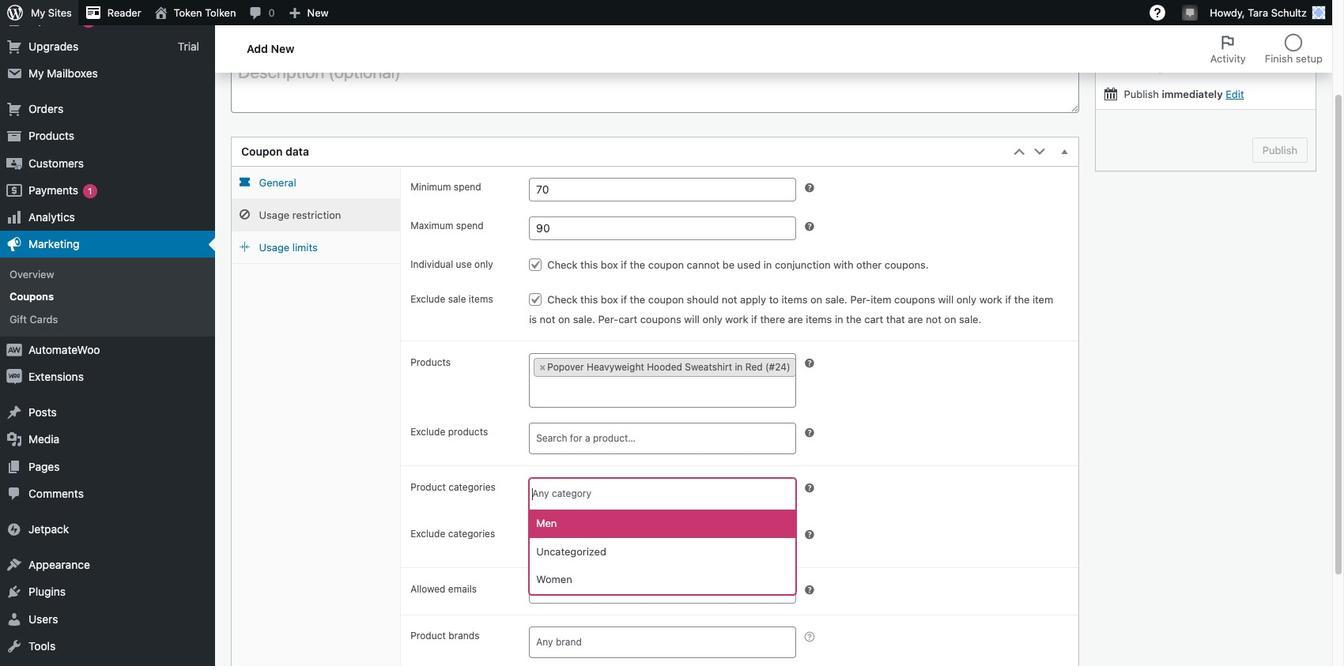 Task type: describe. For each thing, give the bounding box(es) containing it.
0
[[269, 6, 275, 19]]

exclude for exclude sale items
[[411, 294, 446, 306]]

token tolken
[[174, 6, 236, 19]]

comments link
[[0, 481, 215, 508]]

jetpack link
[[0, 517, 215, 544]]

exclude products
[[411, 427, 488, 438]]

howdy, tara schultz
[[1211, 6, 1308, 19]]

sites
[[48, 6, 72, 19]]

exclude sale items
[[411, 294, 493, 306]]

men option
[[530, 510, 796, 539]]

products that the coupon will be applied to, or that need to be in the cart in order for the "fixed cart discount" to be applied. image
[[803, 358, 816, 370]]

products for products
[[28, 129, 74, 143]]

customers
[[28, 156, 84, 170]]

finish
[[1266, 52, 1294, 65]]

products × popover heavyweight hooded sweatshirt in red (#24)
[[411, 357, 791, 374]]

this field allows you to set the maximum spend (subtotal) allowed when using the coupon. image
[[803, 221, 816, 233]]

5
[[86, 15, 92, 25]]

sale
[[448, 294, 466, 306]]

my sites link
[[0, 0, 78, 25]]

gift cards link
[[0, 308, 215, 331]]

tab list containing activity
[[1201, 25, 1333, 73]]

general
[[259, 177, 296, 189]]

payments
[[28, 183, 78, 197]]

minimum spend
[[411, 181, 482, 193]]

1 horizontal spatial per-
[[851, 294, 871, 306]]

new link
[[281, 0, 335, 25]]

2 horizontal spatial only
[[957, 294, 977, 306]]

media
[[28, 433, 60, 446]]

finish setup button
[[1256, 25, 1333, 73]]

allowed emails
[[411, 584, 477, 596]]

×
[[540, 362, 546, 374]]

limits
[[292, 241, 318, 254]]

individual
[[411, 259, 453, 271]]

0 link
[[242, 0, 281, 25]]

exclude for exclude products
[[411, 427, 446, 438]]

product for product brands
[[411, 631, 446, 643]]

use
[[456, 259, 472, 271]]

uncategorized
[[537, 546, 607, 558]]

product for product categories
[[411, 482, 446, 494]]

plugins link
[[0, 579, 215, 606]]

check for check this box if the coupon cannot be used in conjunction with other coupons.
[[548, 259, 578, 272]]

upgrades
[[28, 39, 78, 53]]

this for check this box if the coupon should not apply to items on sale. per-item coupons will only work if the item is not on sale. per-cart coupons will only work if there are items in the cart that are not on sale.
[[581, 294, 598, 306]]

red
[[746, 362, 763, 374]]

heavyweight
[[587, 362, 645, 374]]

activity
[[1211, 52, 1247, 65]]

box for check this box if the coupon should not apply to items on sale. per-item coupons will only work if the item is not on sale. per-cart coupons will only work if there are items in the cart that are not on sale.
[[601, 294, 618, 306]]

Maximum spend text field
[[529, 217, 796, 241]]

categories for product categories
[[449, 482, 496, 494]]

1 horizontal spatial on
[[811, 294, 823, 306]]

items right to
[[782, 294, 808, 306]]

0 horizontal spatial per-
[[598, 313, 619, 326]]

categories for exclude categories
[[448, 529, 495, 540]]

general link
[[232, 167, 400, 200]]

that
[[887, 313, 906, 326]]

this field allows you to set the minimum spend (subtotal) allowed to use the coupon. image
[[803, 182, 816, 195]]

spend for minimum spend
[[454, 181, 482, 193]]

in inside products × popover heavyweight hooded sweatshirt in red (#24)
[[735, 362, 743, 374]]

1 item from the left
[[871, 294, 892, 306]]

spend for maximum spend
[[456, 220, 484, 232]]

public
[[1171, 61, 1201, 73]]

Any brand text field
[[534, 632, 799, 654]]

coupons link
[[0, 286, 215, 308]]

analytics
[[28, 210, 75, 224]]

usage limits link
[[232, 232, 400, 264]]

notification image
[[1184, 6, 1197, 18]]

1
[[88, 186, 92, 196]]

edit for visibility: public edit
[[1204, 61, 1223, 73]]

trial
[[178, 39, 199, 53]]

product categories that the coupon will not be applied to, or that cannot be in the cart in order for the "fixed cart discount" to be applied. image
[[803, 529, 816, 542]]

visibility:
[[1125, 61, 1168, 73]]

be
[[723, 259, 735, 272]]

edit for publish immediately edit
[[1226, 88, 1245, 100]]

1 vertical spatial edit button
[[1226, 88, 1245, 100]]

Minimum spend text field
[[529, 178, 796, 202]]

Search for a product… text field
[[534, 428, 799, 450]]

popover
[[548, 362, 584, 374]]

posts
[[28, 406, 57, 419]]

exclude for exclude categories
[[411, 529, 446, 540]]

0 horizontal spatial will
[[685, 313, 700, 326]]

men
[[537, 518, 557, 530]]

reader link
[[78, 0, 148, 25]]

allowed
[[411, 584, 446, 596]]

usage restriction link
[[232, 200, 400, 232]]

2 cart from the left
[[865, 313, 884, 326]]

gift
[[9, 313, 27, 326]]

coupon for should
[[649, 294, 684, 306]]

uncategorized option
[[530, 539, 796, 567]]

sweatshirt
[[685, 362, 733, 374]]

mailboxes
[[47, 66, 98, 80]]

1 horizontal spatial coupons
[[895, 294, 936, 306]]

coupon data
[[241, 145, 309, 159]]

token
[[174, 6, 202, 19]]

home
[[47, 12, 77, 26]]

activity button
[[1201, 25, 1256, 73]]

new inside toolbar navigation
[[307, 6, 329, 19]]

pages
[[28, 460, 60, 474]]

payments 1
[[28, 183, 92, 197]]

posts link
[[0, 400, 215, 427]]

0 vertical spatial in
[[764, 259, 772, 272]]

1 horizontal spatial work
[[980, 294, 1003, 306]]

conjunction
[[775, 259, 831, 272]]

overview
[[9, 268, 54, 281]]

products for products × popover heavyweight hooded sweatshirt in red (#24)
[[411, 357, 451, 369]]

1 cart from the left
[[619, 313, 638, 326]]

2 horizontal spatial not
[[926, 313, 942, 326]]

Coupon code text field
[[231, 0, 1080, 23]]

publish immediately edit
[[1122, 88, 1245, 100]]

finish setup
[[1266, 52, 1324, 65]]

publish
[[1125, 88, 1160, 100]]

data
[[286, 145, 309, 159]]

brands
[[449, 631, 480, 643]]

restriction
[[292, 209, 341, 222]]

usage limits
[[259, 241, 318, 254]]

Description (optional) text field
[[231, 57, 1080, 113]]



Task type: vqa. For each thing, say whether or not it's contained in the screenshot.
sites
yes



Task type: locate. For each thing, give the bounding box(es) containing it.
0 horizontal spatial only
[[475, 259, 493, 271]]

list box containing men
[[530, 510, 796, 595]]

list of allowed billing emails to check against when an order is placed. separate email addresses with commas. you can also use an asterisk (*) to match parts of an email. for example "*@gmail.com" would match all gmail addresses. image
[[803, 585, 816, 597]]

0 vertical spatial will
[[939, 294, 954, 306]]

edit button down activity
[[1226, 88, 1245, 100]]

edit
[[1204, 61, 1223, 73], [1226, 88, 1245, 100]]

1 coupon from the top
[[649, 259, 684, 272]]

(#24)
[[766, 362, 791, 374]]

my for my sites
[[31, 6, 45, 19]]

coupons
[[895, 294, 936, 306], [641, 313, 682, 326]]

edit down activity
[[1226, 88, 1245, 100]]

products inside products × popover heavyweight hooded sweatshirt in red (#24)
[[411, 357, 451, 369]]

products
[[448, 427, 488, 438]]

0 vertical spatial this
[[581, 259, 598, 272]]

new right add
[[271, 42, 295, 55]]

products up customers
[[28, 129, 74, 143]]

schultz
[[1272, 6, 1308, 19]]

check right individual use only checkbox
[[548, 259, 578, 272]]

coupons up hooded
[[641, 313, 682, 326]]

spend right 'maximum'
[[456, 220, 484, 232]]

0 horizontal spatial sale.
[[573, 313, 596, 326]]

check this box if the coupon should not apply to items on sale. per-item coupons will only work if the item is not on sale. per-cart coupons will only work if there are items in the cart that are not on sale.
[[529, 294, 1054, 326]]

list box
[[530, 510, 796, 595]]

on down conjunction
[[811, 294, 823, 306]]

add new
[[247, 42, 295, 55]]

exclude left sale
[[411, 294, 446, 306]]

per-
[[851, 294, 871, 306], [598, 313, 619, 326]]

tools
[[28, 640, 56, 653]]

2 exclude from the top
[[411, 427, 446, 438]]

0 vertical spatial exclude
[[411, 294, 446, 306]]

2 horizontal spatial in
[[835, 313, 844, 326]]

customers link
[[0, 150, 215, 177]]

product brands
[[411, 631, 480, 643]]

coupon down maximum spend text field
[[649, 259, 684, 272]]

automatewoo link
[[0, 337, 215, 364]]

1 horizontal spatial edit
[[1226, 88, 1245, 100]]

1 exclude from the top
[[411, 294, 446, 306]]

0 vertical spatial categories
[[449, 482, 496, 494]]

0 horizontal spatial not
[[540, 313, 556, 326]]

0 horizontal spatial new
[[271, 42, 295, 55]]

product categories that the coupon will be applied to, or that need to be in the cart in order for the "fixed cart discount" to be applied. image
[[803, 483, 816, 495]]

this
[[581, 259, 598, 272], [581, 294, 598, 306]]

analytics link
[[0, 204, 215, 231]]

1 vertical spatial only
[[957, 294, 977, 306]]

token tolken link
[[148, 0, 242, 25]]

plugins
[[28, 586, 66, 599]]

extensions
[[28, 370, 84, 384]]

1 vertical spatial work
[[726, 313, 749, 326]]

products
[[28, 129, 74, 143], [411, 357, 451, 369]]

media link
[[0, 427, 215, 454]]

1 horizontal spatial cart
[[865, 313, 884, 326]]

1 usage from the top
[[259, 209, 290, 222]]

2 usage from the top
[[259, 241, 290, 254]]

0 vertical spatial check
[[548, 259, 578, 272]]

my mailboxes
[[28, 66, 98, 80]]

are right there
[[788, 313, 804, 326]]

1 vertical spatial per-
[[598, 313, 619, 326]]

product left the brands
[[411, 631, 446, 643]]

to
[[769, 294, 779, 306]]

1 vertical spatial edit
[[1226, 88, 1245, 100]]

1 vertical spatial coupon
[[649, 294, 684, 306]]

1 vertical spatial this
[[581, 294, 598, 306]]

orders link
[[0, 96, 215, 123]]

categories down product categories
[[448, 529, 495, 540]]

exclude down product categories
[[411, 529, 446, 540]]

2 box from the top
[[601, 294, 618, 306]]

spend
[[454, 181, 482, 193], [456, 220, 484, 232]]

coupon left "should"
[[649, 294, 684, 306]]

1 vertical spatial new
[[271, 42, 295, 55]]

only
[[475, 259, 493, 271], [957, 294, 977, 306], [703, 313, 723, 326]]

1 vertical spatial usage
[[259, 241, 290, 254]]

box inside check this box if the coupon should not apply to items on sale. per-item coupons will only work if the item is not on sale. per-cart coupons will only work if there are items in the cart that are not on sale.
[[601, 294, 618, 306]]

extensions link
[[0, 364, 215, 391]]

0 vertical spatial edit button
[[1204, 61, 1223, 73]]

2 item from the left
[[1033, 294, 1054, 306]]

sale.
[[826, 294, 848, 306], [573, 313, 596, 326], [960, 313, 982, 326]]

0 vertical spatial box
[[601, 259, 618, 272]]

2 vertical spatial in
[[735, 362, 743, 374]]

1 vertical spatial categories
[[448, 529, 495, 540]]

0 horizontal spatial coupons
[[641, 313, 682, 326]]

overview link
[[0, 264, 215, 286]]

on right the is
[[558, 313, 570, 326]]

0 vertical spatial spend
[[454, 181, 482, 193]]

coupon for cannot
[[649, 259, 684, 272]]

with
[[834, 259, 854, 272]]

products that the coupon will not be applied to, or that cannot be in the cart in order for the "fixed cart discount" to be applied. image
[[803, 427, 816, 440]]

0 horizontal spatial in
[[735, 362, 743, 374]]

usage left the limits
[[259, 241, 290, 254]]

box for check this box if the coupon cannot be used in conjunction with other coupons.
[[601, 259, 618, 272]]

not right the is
[[540, 313, 556, 326]]

exclude categories
[[411, 529, 495, 540]]

1 horizontal spatial will
[[939, 294, 954, 306]]

2 this from the top
[[581, 294, 598, 306]]

Allowed emails email field
[[529, 581, 796, 605]]

products down exclude sale items
[[411, 357, 451, 369]]

coupon
[[649, 259, 684, 272], [649, 294, 684, 306]]

my for my mailboxes
[[28, 66, 44, 80]]

this right exclude sale items checkbox
[[581, 294, 598, 306]]

product up "exclude categories"
[[411, 482, 446, 494]]

cart up the heavyweight
[[619, 313, 638, 326]]

1 horizontal spatial new
[[307, 6, 329, 19]]

1 product from the top
[[411, 482, 446, 494]]

items up products that the coupon will be applied to, or that need to be in the cart in order for the "fixed cart discount" to be applied. icon
[[806, 313, 833, 326]]

0 vertical spatial product
[[411, 482, 446, 494]]

this for check this box if the coupon cannot be used in conjunction with other coupons.
[[581, 259, 598, 272]]

in inside check this box if the coupon should not apply to items on sale. per-item coupons will only work if the item is not on sale. per-cart coupons will only work if there are items in the cart that are not on sale.
[[835, 313, 844, 326]]

my for my home 5
[[28, 12, 44, 26]]

0 vertical spatial coupons
[[895, 294, 936, 306]]

categories up "exclude categories"
[[449, 482, 496, 494]]

None submit
[[1253, 138, 1308, 163]]

coupons.
[[885, 259, 929, 272]]

minimum
[[411, 181, 451, 193]]

automatewoo
[[28, 343, 100, 357]]

product categories
[[411, 482, 496, 494]]

1 horizontal spatial in
[[764, 259, 772, 272]]

jetpack
[[28, 523, 69, 536]]

sale. down with
[[826, 294, 848, 306]]

2 check from the top
[[548, 294, 578, 306]]

not left apply
[[722, 294, 738, 306]]

usage for usage limits
[[259, 241, 290, 254]]

gift cards
[[9, 313, 58, 326]]

1 vertical spatial will
[[685, 313, 700, 326]]

per- down 'other'
[[851, 294, 871, 306]]

add
[[247, 42, 268, 55]]

exclude left products on the bottom left of the page
[[411, 427, 446, 438]]

the
[[630, 259, 646, 272], [630, 294, 646, 306], [1015, 294, 1030, 306], [847, 313, 862, 326]]

in down with
[[835, 313, 844, 326]]

0 vertical spatial new
[[307, 6, 329, 19]]

this inside check this box if the coupon should not apply to items on sale. per-item coupons will only work if the item is not on sale. per-cart coupons will only work if there are items in the cart that are not on sale.
[[581, 294, 598, 306]]

2 coupon from the top
[[649, 294, 684, 306]]

my inside toolbar navigation
[[31, 6, 45, 19]]

in right used
[[764, 259, 772, 272]]

tara
[[1249, 6, 1269, 19]]

0 horizontal spatial work
[[726, 313, 749, 326]]

1 vertical spatial product
[[411, 631, 446, 643]]

reader
[[107, 6, 141, 19]]

0 horizontal spatial edit
[[1204, 61, 1223, 73]]

marketing
[[28, 237, 79, 251]]

1 vertical spatial coupons
[[641, 313, 682, 326]]

items
[[469, 294, 493, 306], [782, 294, 808, 306], [806, 313, 833, 326]]

tolken
[[205, 6, 236, 19]]

orders
[[28, 102, 63, 116]]

1 horizontal spatial item
[[1033, 294, 1054, 306]]

1 check from the top
[[548, 259, 578, 272]]

Any category text field
[[530, 484, 796, 506]]

check for check this box if the coupon should not apply to items on sale. per-item coupons will only work if the item is not on sale. per-cart coupons will only work if there are items in the cart that are not on sale.
[[548, 294, 578, 306]]

if
[[621, 259, 627, 272], [621, 294, 627, 306], [1006, 294, 1012, 306], [752, 313, 758, 326]]

0 horizontal spatial products
[[28, 129, 74, 143]]

0 vertical spatial per-
[[851, 294, 871, 306]]

check right exclude sale items checkbox
[[548, 294, 578, 306]]

coupon inside check this box if the coupon should not apply to items on sale. per-item coupons will only work if the item is not on sale. per-cart coupons will only work if there are items in the cart that are not on sale.
[[649, 294, 684, 306]]

0 horizontal spatial edit button
[[1204, 61, 1223, 73]]

my home 5
[[28, 12, 92, 26]]

1 this from the top
[[581, 259, 598, 272]]

not right that
[[926, 313, 942, 326]]

in left red
[[735, 362, 743, 374]]

product
[[411, 482, 446, 494], [411, 631, 446, 643]]

spend right minimum
[[454, 181, 482, 193]]

tab list
[[1201, 25, 1333, 73]]

marketing link
[[0, 231, 215, 258]]

usage down general
[[259, 209, 290, 222]]

usage restriction
[[259, 209, 341, 222]]

box
[[601, 259, 618, 272], [601, 294, 618, 306]]

0 horizontal spatial cart
[[619, 313, 638, 326]]

1 vertical spatial spend
[[456, 220, 484, 232]]

pages link
[[0, 454, 215, 481]]

0 vertical spatial work
[[980, 294, 1003, 306]]

2 vertical spatial exclude
[[411, 529, 446, 540]]

check this box if the coupon cannot be used in conjunction with other coupons.
[[548, 259, 929, 272]]

0 horizontal spatial are
[[788, 313, 804, 326]]

edit button right public
[[1204, 61, 1223, 73]]

2 horizontal spatial sale.
[[960, 313, 982, 326]]

1 horizontal spatial are
[[908, 313, 924, 326]]

my sites
[[31, 6, 72, 19]]

toolbar navigation
[[0, 0, 1333, 28]]

1 box from the top
[[601, 259, 618, 272]]

1 are from the left
[[788, 313, 804, 326]]

0 vertical spatial products
[[28, 129, 74, 143]]

box down maximum spend text field
[[601, 259, 618, 272]]

box up products × popover heavyweight hooded sweatshirt in red (#24)
[[601, 294, 618, 306]]

1 horizontal spatial only
[[703, 313, 723, 326]]

Individual use only checkbox
[[529, 259, 542, 272]]

women
[[537, 574, 573, 586]]

1 horizontal spatial edit button
[[1226, 88, 1245, 100]]

individual use only
[[411, 259, 493, 271]]

check inside check this box if the coupon should not apply to items on sale. per-item coupons will only work if the item is not on sale. per-cart coupons will only work if there are items in the cart that are not on sale.
[[548, 294, 578, 306]]

usage inside 'link'
[[259, 209, 290, 222]]

items right sale
[[469, 294, 493, 306]]

Exclude sale items checkbox
[[529, 294, 542, 306]]

sale. up products × popover heavyweight hooded sweatshirt in red (#24)
[[573, 313, 596, 326]]

1 vertical spatial in
[[835, 313, 844, 326]]

1 horizontal spatial not
[[722, 294, 738, 306]]

1 vertical spatial products
[[411, 357, 451, 369]]

2 vertical spatial only
[[703, 313, 723, 326]]

coupons up that
[[895, 294, 936, 306]]

is
[[529, 313, 537, 326]]

will
[[939, 294, 954, 306], [685, 313, 700, 326]]

hooded
[[647, 362, 683, 374]]

1 vertical spatial box
[[601, 294, 618, 306]]

0 horizontal spatial on
[[558, 313, 570, 326]]

sale. right that
[[960, 313, 982, 326]]

cart left that
[[865, 313, 884, 326]]

edit right public
[[1204, 61, 1223, 73]]

are right that
[[908, 313, 924, 326]]

0 vertical spatial only
[[475, 259, 493, 271]]

coupons
[[9, 291, 54, 303]]

0 vertical spatial coupon
[[649, 259, 684, 272]]

there
[[761, 313, 786, 326]]

visibility: public edit
[[1122, 61, 1223, 73]]

emails
[[448, 584, 477, 596]]

0 vertical spatial edit
[[1204, 61, 1223, 73]]

women option
[[530, 567, 796, 595]]

maximum spend
[[411, 220, 484, 232]]

coupon
[[241, 145, 283, 159]]

1 vertical spatial exclude
[[411, 427, 446, 438]]

per- up products × popover heavyweight hooded sweatshirt in red (#24)
[[598, 313, 619, 326]]

1 vertical spatial check
[[548, 294, 578, 306]]

0 horizontal spatial item
[[871, 294, 892, 306]]

1 horizontal spatial products
[[411, 357, 451, 369]]

users link
[[0, 606, 215, 633]]

2 are from the left
[[908, 313, 924, 326]]

new right 0
[[307, 6, 329, 19]]

0 vertical spatial usage
[[259, 209, 290, 222]]

users
[[28, 613, 58, 626]]

this right individual use only checkbox
[[581, 259, 598, 272]]

2 product from the top
[[411, 631, 446, 643]]

products link
[[0, 123, 215, 150]]

on right that
[[945, 313, 957, 326]]

1 horizontal spatial sale.
[[826, 294, 848, 306]]

apply
[[741, 294, 767, 306]]

2 horizontal spatial on
[[945, 313, 957, 326]]

usage for usage restriction
[[259, 209, 290, 222]]

check
[[548, 259, 578, 272], [548, 294, 578, 306]]

3 exclude from the top
[[411, 529, 446, 540]]



